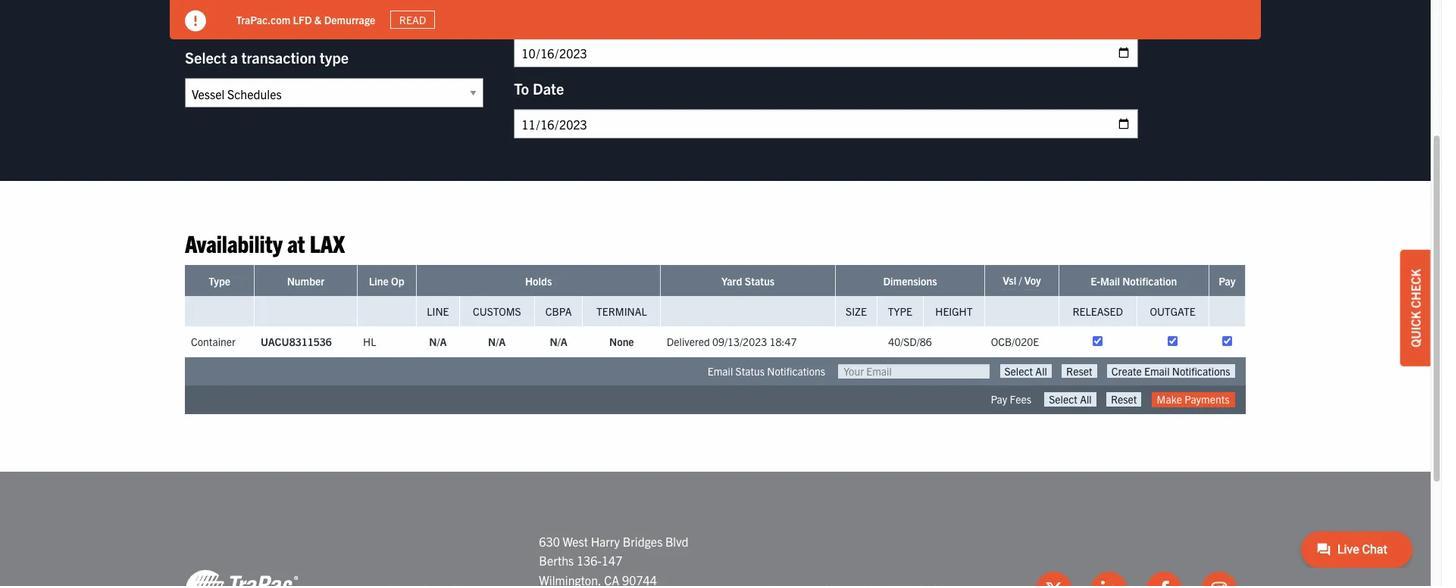 Task type: vqa. For each thing, say whether or not it's contained in the screenshot.
at
yes



Task type: locate. For each thing, give the bounding box(es) containing it.
ocb/020e
[[991, 335, 1039, 349]]

2 n/a from the left
[[488, 335, 506, 349]]

0 horizontal spatial line
[[369, 275, 389, 288]]

line
[[369, 275, 389, 288], [427, 305, 449, 319]]

demurrage
[[325, 13, 376, 26]]

pay for pay
[[1219, 275, 1236, 288]]

select
[[185, 48, 227, 67]]

Your Email email field
[[839, 365, 990, 379]]

type
[[320, 48, 349, 67]]

1 horizontal spatial n/a
[[488, 335, 506, 349]]

status for email
[[736, 365, 765, 379]]

09/13/2023
[[713, 335, 767, 349]]

delivered
[[667, 335, 710, 349]]

none
[[610, 335, 634, 349]]

container
[[191, 335, 236, 349]]

pay for pay fees
[[991, 393, 1008, 407]]

type
[[209, 275, 231, 288], [888, 305, 913, 319]]

630 west harry bridges blvd berths 136-147
[[539, 534, 689, 569]]

make payments link
[[1152, 393, 1235, 408]]

n/a down customs
[[488, 335, 506, 349]]

email status notifications
[[708, 365, 826, 379]]

1 horizontal spatial line
[[427, 305, 449, 319]]

n/a down cbpa
[[550, 335, 568, 349]]

line left customs
[[427, 305, 449, 319]]

1 n/a from the left
[[429, 335, 447, 349]]

size
[[846, 305, 867, 319]]

delivered 09/13/2023 18:47
[[667, 335, 797, 349]]

0 vertical spatial line
[[369, 275, 389, 288]]

0 vertical spatial status
[[745, 275, 775, 288]]

None checkbox
[[1093, 337, 1103, 347], [1168, 337, 1178, 347], [1223, 337, 1232, 347], [1093, 337, 1103, 347], [1168, 337, 1178, 347], [1223, 337, 1232, 347]]

solid image
[[185, 11, 206, 32]]

lfd
[[293, 13, 312, 26]]

2 horizontal spatial n/a
[[550, 335, 568, 349]]

fees
[[1010, 393, 1032, 407]]

status
[[745, 275, 775, 288], [736, 365, 765, 379]]

147
[[602, 554, 623, 569]]

0 vertical spatial pay
[[1219, 275, 1236, 288]]

vsl
[[1003, 274, 1017, 288]]

footer
[[0, 472, 1431, 587]]

630
[[539, 534, 560, 549]]

email
[[708, 365, 733, 379]]

status right yard
[[745, 275, 775, 288]]

e-
[[1091, 275, 1101, 288]]

None button
[[1000, 365, 1052, 379], [1062, 365, 1097, 379], [1107, 365, 1235, 379], [1045, 393, 1097, 407], [1107, 393, 1142, 407], [1000, 365, 1052, 379], [1062, 365, 1097, 379], [1107, 365, 1235, 379], [1045, 393, 1097, 407], [1107, 393, 1142, 407]]

read
[[400, 13, 427, 27]]

transaction
[[241, 48, 316, 67]]

&
[[315, 13, 322, 26]]

status right 'email'
[[736, 365, 765, 379]]

1 vertical spatial line
[[427, 305, 449, 319]]

type up 40/sd/86
[[888, 305, 913, 319]]

footer containing 630 west harry bridges blvd
[[0, 472, 1431, 587]]

west
[[563, 534, 588, 549]]

1 horizontal spatial pay
[[1219, 275, 1236, 288]]

pay
[[1219, 275, 1236, 288], [991, 393, 1008, 407]]

0 horizontal spatial n/a
[[429, 335, 447, 349]]

mail
[[1101, 275, 1120, 288]]

blvd
[[666, 534, 689, 549]]

line left op
[[369, 275, 389, 288]]

type down availability
[[209, 275, 231, 288]]

1 vertical spatial pay
[[991, 393, 1008, 407]]

notification
[[1123, 275, 1178, 288]]

quick
[[1408, 311, 1424, 348]]

40/sd/86
[[889, 335, 932, 349]]

1 vertical spatial status
[[736, 365, 765, 379]]

0 horizontal spatial pay
[[991, 393, 1008, 407]]

yard status
[[722, 275, 775, 288]]

0 horizontal spatial type
[[209, 275, 231, 288]]

0 vertical spatial type
[[209, 275, 231, 288]]

1 vertical spatial type
[[888, 305, 913, 319]]

n/a
[[429, 335, 447, 349], [488, 335, 506, 349], [550, 335, 568, 349]]

date
[[533, 79, 564, 98]]

holds
[[525, 275, 552, 288]]

outgate
[[1150, 305, 1196, 319]]

n/a right the hl
[[429, 335, 447, 349]]

trapac.com
[[237, 13, 291, 26]]

e-mail notification
[[1091, 275, 1178, 288]]



Task type: describe. For each thing, give the bounding box(es) containing it.
uacu8311536
[[261, 335, 332, 349]]

quick check
[[1408, 269, 1424, 348]]

hl
[[363, 335, 376, 349]]

3 n/a from the left
[[550, 335, 568, 349]]

a
[[230, 48, 238, 67]]

read link
[[391, 10, 435, 29]]

customs
[[473, 305, 521, 319]]

/
[[1019, 274, 1022, 288]]

los angeles image
[[185, 570, 299, 587]]

lax
[[310, 228, 345, 258]]

dimensions
[[883, 275, 937, 288]]

make
[[1157, 393, 1183, 407]]

berths
[[539, 554, 574, 569]]

height
[[936, 305, 973, 319]]

From Date date field
[[514, 38, 1139, 67]]

select a transaction type
[[185, 48, 349, 67]]

payments
[[1185, 393, 1230, 407]]

vsl / voy
[[1003, 274, 1041, 288]]

yard
[[722, 275, 742, 288]]

136-
[[577, 554, 602, 569]]

1 horizontal spatial type
[[888, 305, 913, 319]]

at
[[287, 228, 305, 258]]

trapac.com lfd & demurrage
[[237, 13, 376, 26]]

availability
[[185, 228, 283, 258]]

status for yard
[[745, 275, 775, 288]]

to
[[514, 79, 529, 98]]

terminal
[[597, 305, 647, 319]]

op
[[391, 275, 405, 288]]

To Date date field
[[514, 109, 1139, 139]]

quick check link
[[1401, 250, 1431, 367]]

pay fees
[[991, 393, 1032, 407]]

bridges
[[623, 534, 663, 549]]

18:47
[[770, 335, 797, 349]]

make payments
[[1157, 393, 1230, 407]]

number
[[287, 275, 325, 288]]

cbpa
[[546, 305, 572, 319]]

line op
[[369, 275, 405, 288]]

availability at lax
[[185, 228, 345, 258]]

check
[[1408, 269, 1424, 309]]

notifications
[[767, 365, 826, 379]]

line for line
[[427, 305, 449, 319]]

to date
[[514, 79, 564, 98]]

line for line op
[[369, 275, 389, 288]]

voy
[[1025, 274, 1041, 288]]

released
[[1073, 305, 1123, 319]]

harry
[[591, 534, 620, 549]]



